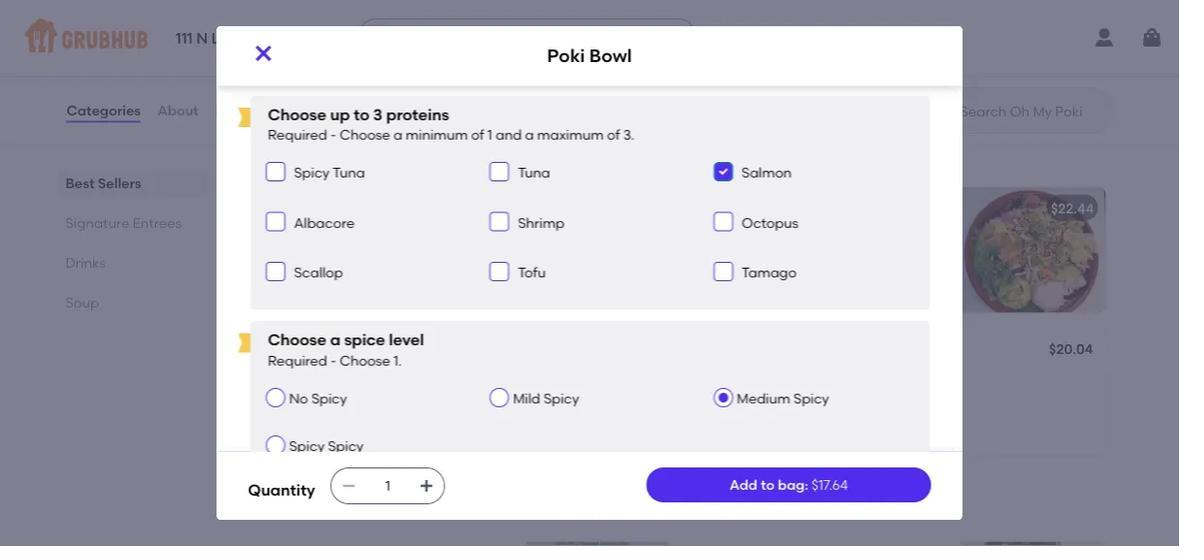 Task type: locate. For each thing, give the bounding box(es) containing it.
1 + from the left
[[351, 38, 359, 54]]

octopus
[[742, 215, 798, 231]]

no
[[289, 391, 308, 407]]

svg image left octopus
[[717, 216, 729, 228]]

1 required from the top
[[267, 127, 327, 143]]

bowl. down monster
[[699, 247, 733, 264]]

2 horizontal spatial bowl
[[788, 200, 820, 216]]

size right regular
[[413, 227, 437, 244]]

0 horizontal spatial a
[[330, 331, 340, 350]]

0 vertical spatial best
[[66, 175, 95, 191]]

svg image for salmon
[[717, 166, 729, 178]]

build inside build your own monster size poki bowl.
[[699, 227, 731, 244]]

svg image for spicy tuna
[[269, 166, 281, 178]]

tuna up albacore
[[332, 165, 365, 181]]

build for poki wrap
[[264, 374, 296, 390]]

wrap
[[296, 346, 332, 363]]

spicy right the no
[[311, 391, 347, 407]]

shrimp
[[518, 215, 564, 231]]

a down proteins
[[393, 127, 402, 143]]

signature inside tab
[[66, 215, 129, 231]]

of left 1
[[471, 127, 484, 143]]

2 horizontal spatial a
[[525, 127, 534, 143]]

spice
[[344, 331, 385, 350]]

size right large
[[834, 370, 858, 387]]

spicy right mild
[[543, 391, 579, 407]]

wrap. up proteins
[[391, 22, 428, 38]]

1 horizontal spatial drinks
[[248, 496, 313, 521]]

to
[[353, 105, 369, 124], [761, 477, 775, 494]]

search icon image
[[930, 99, 953, 122]]

1 vertical spatial entrees
[[133, 215, 182, 231]]

your up no spicy
[[299, 374, 328, 390]]

1 vertical spatial poki wrap image
[[526, 329, 671, 456]]

a
[[393, 127, 402, 143], [525, 127, 534, 143], [330, 331, 340, 350]]

avocado up up
[[288, 38, 347, 54]]

0 horizontal spatial drinks
[[66, 254, 106, 271]]

required
[[267, 127, 327, 143], [267, 353, 327, 369]]

poki right regular
[[440, 227, 468, 244]]

entrees down 3
[[353, 141, 429, 166]]

bowl up monster
[[788, 200, 820, 216]]

your up 'scallop'
[[299, 227, 328, 244]]

required down best seller
[[267, 353, 327, 369]]

poki bowl down spicy tuna
[[264, 200, 328, 216]]

0 horizontal spatial bowl.
[[471, 227, 506, 244]]

poki down salmon
[[756, 200, 785, 216]]

svg image for tofu
[[493, 266, 505, 277]]

spicy spicy
[[289, 439, 363, 455]]

your for monster poki bowl
[[734, 227, 763, 244]]

1 horizontal spatial +
[[615, 38, 623, 54]]

own inside build your own monster size poki bowl.
[[766, 227, 794, 244]]

own up medium spicy
[[766, 370, 794, 387]]

poki down 'spice'
[[362, 374, 390, 390]]

+ right st
[[351, 38, 359, 54]]

bowl. left shrimp
[[471, 227, 506, 244]]

signature down up
[[248, 141, 348, 166]]

1 vertical spatial signature entrees
[[66, 215, 182, 231]]

2 horizontal spatial bowl.
[[893, 370, 928, 387]]

to right add
[[761, 477, 775, 494]]

own right st
[[329, 22, 357, 38]]

svg image down 'and'
[[493, 166, 505, 178]]

spicy down no spicy
[[328, 439, 363, 455]]

drinks tab
[[66, 252, 201, 273]]

svg image for poki bowl
[[252, 42, 275, 65]]

best up poki wrap at the bottom of the page
[[275, 323, 300, 337]]

best sellers
[[66, 175, 141, 191]]

poki right monster
[[882, 227, 910, 244]]

1 vertical spatial best
[[275, 323, 300, 337]]

to left 3
[[353, 105, 369, 124]]

bowl. for build your own large size poki bowl.
[[893, 370, 928, 387]]

1 vertical spatial required
[[267, 353, 327, 369]]

build your own poki wrap. up up
[[262, 22, 428, 38]]

drinks down spicy spicy
[[248, 496, 313, 521]]

- down the seller
[[330, 353, 336, 369]]

required up spicy tuna
[[267, 127, 327, 143]]

$17.64
[[812, 477, 848, 494]]

0 vertical spatial signature entrees
[[248, 141, 429, 166]]

1 horizontal spatial entrees
[[353, 141, 429, 166]]

entrees
[[353, 141, 429, 166], [133, 215, 182, 231]]

svg image left st
[[264, 39, 276, 51]]

own down "monster poki bowl"
[[766, 227, 794, 244]]

poki bowl image
[[526, 187, 671, 313]]

bowl. inside build your own monster size poki bowl.
[[699, 247, 733, 264]]

required inside choose up to 3 proteins required - choose a minimum of 1 and a maximum of 3.
[[267, 127, 327, 143]]

0 horizontal spatial best
[[66, 175, 95, 191]]

a left 'spice'
[[330, 331, 340, 350]]

1 horizontal spatial signature entrees
[[248, 141, 429, 166]]

poki wrap image
[[528, 0, 673, 103], [526, 329, 671, 456]]

quantity
[[248, 481, 315, 499]]

scallop
[[294, 264, 343, 281]]

1 horizontal spatial to
[[761, 477, 775, 494]]

of
[[471, 127, 484, 143], [607, 127, 620, 143]]

1 horizontal spatial poki bowl
[[547, 45, 632, 67]]

0 horizontal spatial signature
[[66, 215, 129, 231]]

signature entrees down up
[[248, 141, 429, 166]]

1 vertical spatial poki bowl
[[264, 200, 328, 216]]

a right 'and'
[[525, 127, 534, 143]]

add
[[730, 477, 758, 494]]

2 - from the top
[[330, 353, 336, 369]]

about button
[[156, 76, 200, 146]]

1 vertical spatial signature
[[66, 215, 129, 231]]

0 vertical spatial build your own poki wrap.
[[262, 22, 428, 38]]

best inside tab
[[66, 175, 95, 191]]

svg image
[[1141, 26, 1164, 50], [252, 42, 275, 65], [269, 216, 281, 228], [493, 216, 505, 228], [269, 266, 281, 277], [717, 266, 729, 277], [419, 479, 435, 494]]

bowl down spicy tuna
[[296, 200, 328, 216]]

0 horizontal spatial tuna
[[332, 165, 365, 181]]

build your own monster size poki bowl.
[[699, 227, 910, 264]]

poki left $1.50 in the top right of the page
[[547, 45, 585, 67]]

size inside build your own monster size poki bowl.
[[855, 227, 879, 244]]

size
[[413, 227, 437, 244], [855, 227, 879, 244], [834, 370, 858, 387]]

avocado
[[288, 38, 347, 54], [553, 38, 612, 54]]

size right monster
[[855, 227, 879, 244]]

medium
[[737, 391, 790, 407]]

svg image for avocado
[[264, 39, 276, 51]]

tuna down 'and'
[[518, 165, 550, 181]]

1 horizontal spatial tuna
[[518, 165, 550, 181]]

monster
[[699, 200, 753, 216]]

poki bowl
[[547, 45, 632, 67], [264, 200, 328, 216]]

own up no spicy
[[331, 374, 359, 390]]

3.
[[623, 127, 634, 143]]

signature
[[248, 141, 348, 166], [66, 215, 129, 231]]

bowl.
[[471, 227, 506, 244], [699, 247, 733, 264], [893, 370, 928, 387]]

1 tuna from the left
[[332, 165, 365, 181]]

1 horizontal spatial avocado
[[553, 38, 612, 54]]

tuna
[[332, 165, 365, 181], [518, 165, 550, 181]]

spicy down build your own large size poki bowl.
[[794, 391, 829, 407]]

0 horizontal spatial to
[[353, 105, 369, 124]]

spicy
[[294, 165, 329, 181], [311, 391, 347, 407], [543, 391, 579, 407], [794, 391, 829, 407], [289, 439, 324, 455], [328, 439, 363, 455]]

poki inside build your own monster size poki bowl.
[[882, 227, 910, 244]]

wrap.
[[391, 22, 428, 38], [393, 374, 430, 390]]

poki for build your own large size poki bowl.
[[862, 370, 889, 387]]

your
[[297, 22, 326, 38], [299, 227, 328, 244], [734, 227, 763, 244], [734, 370, 763, 387], [299, 374, 328, 390]]

svg image for scallop
[[269, 266, 281, 277]]

0 vertical spatial wrap.
[[391, 22, 428, 38]]

own inside the build your own poki wrap. "button"
[[329, 22, 357, 38]]

0 horizontal spatial entrees
[[133, 215, 182, 231]]

bowl
[[590, 45, 632, 67], [296, 200, 328, 216], [788, 200, 820, 216]]

mild
[[513, 391, 540, 407]]

build
[[262, 22, 294, 38], [264, 227, 296, 244], [699, 227, 731, 244], [699, 370, 731, 387], [264, 374, 296, 390]]

drinks up soup
[[66, 254, 106, 271]]

0 horizontal spatial +
[[351, 38, 359, 54]]

own left regular
[[331, 227, 359, 244]]

build your own poki wrap. down choose a spice level required - choose 1. on the left bottom of the page
[[264, 374, 430, 390]]

drinks inside tab
[[66, 254, 106, 271]]

reviews
[[215, 102, 269, 119]]

signature entrees inside tab
[[66, 215, 182, 231]]

poki left albacore
[[264, 200, 292, 216]]

svg image up monster
[[717, 166, 729, 178]]

0 vertical spatial entrees
[[353, 141, 429, 166]]

0 vertical spatial drinks
[[66, 254, 106, 271]]

0 horizontal spatial of
[[471, 127, 484, 143]]

2 avocado from the left
[[553, 38, 612, 54]]

signature entrees
[[248, 141, 429, 166], [66, 215, 182, 231]]

sellers
[[98, 175, 141, 191]]

svg image
[[264, 39, 276, 51], [269, 166, 281, 178], [493, 166, 505, 178], [717, 166, 729, 178], [717, 216, 729, 228], [493, 266, 505, 277], [341, 479, 357, 494]]

best
[[66, 175, 95, 191], [275, 323, 300, 337]]

poki right large
[[862, 370, 889, 387]]

0 vertical spatial signature
[[248, 141, 348, 166]]

signature entrees down sellers
[[66, 215, 182, 231]]

- down up
[[330, 127, 336, 143]]

2 vertical spatial bowl.
[[893, 370, 928, 387]]

poki
[[547, 45, 585, 67], [264, 200, 292, 216], [756, 200, 785, 216], [264, 346, 292, 363]]

0 horizontal spatial signature entrees
[[66, 215, 182, 231]]

extra
[[516, 38, 550, 54]]

signature down the best sellers
[[66, 215, 129, 231]]

1 of from the left
[[471, 127, 484, 143]]

1 horizontal spatial best
[[275, 323, 300, 337]]

0 horizontal spatial avocado
[[288, 38, 347, 54]]

-
[[330, 127, 336, 143], [330, 353, 336, 369]]

your down "monster poki bowl"
[[734, 227, 763, 244]]

poki right st
[[360, 22, 388, 38]]

poki
[[360, 22, 388, 38], [440, 227, 468, 244], [882, 227, 910, 244], [862, 370, 889, 387], [362, 374, 390, 390]]

drinks
[[66, 254, 106, 271], [248, 496, 313, 521]]

choose a spice level required - choose 1.
[[267, 331, 424, 369]]

svg image left spicy tuna
[[269, 166, 281, 178]]

2 required from the top
[[267, 353, 327, 369]]

1 vertical spatial bowl.
[[699, 247, 733, 264]]

bowl. for build your own regular size poki bowl.
[[471, 227, 506, 244]]

wrap. down 1.
[[393, 374, 430, 390]]

your for poki bowl
[[299, 227, 328, 244]]

green tea image
[[526, 542, 671, 547]]

+ left $1.50 in the top right of the page
[[615, 38, 623, 54]]

svg image left tofu
[[493, 266, 505, 277]]

1 - from the top
[[330, 127, 336, 143]]

own for monster poki bowl
[[766, 227, 794, 244]]

svg image for albacore
[[269, 216, 281, 228]]

build your own large size poki bowl.
[[699, 370, 928, 387]]

0 vertical spatial -
[[330, 127, 336, 143]]

2 of from the left
[[607, 127, 620, 143]]

poki for build your own regular size poki bowl.
[[440, 227, 468, 244]]

tamago
[[742, 264, 797, 281]]

bowl. for build your own monster size poki bowl.
[[699, 247, 733, 264]]

+
[[351, 38, 359, 54], [615, 38, 623, 54]]

size for large
[[834, 370, 858, 387]]

bowl right extra
[[590, 45, 632, 67]]

0 vertical spatial to
[[353, 105, 369, 124]]

of left 3.
[[607, 127, 620, 143]]

your right angeles
[[297, 22, 326, 38]]

poki bowl up the maximum
[[547, 45, 632, 67]]

own
[[329, 22, 357, 38], [331, 227, 359, 244], [766, 227, 794, 244], [766, 370, 794, 387], [331, 374, 359, 390]]

about
[[157, 102, 199, 119]]

1
[[487, 127, 492, 143]]

1 vertical spatial drinks
[[248, 496, 313, 521]]

svg image inside main navigation navigation
[[1141, 26, 1164, 50]]

0 horizontal spatial bowl
[[296, 200, 328, 216]]

albacore
[[294, 215, 354, 231]]

size for regular
[[413, 227, 437, 244]]

best left sellers
[[66, 175, 95, 191]]

entrees down best sellers tab
[[133, 215, 182, 231]]

your inside build your own monster size poki bowl.
[[734, 227, 763, 244]]

111
[[176, 30, 193, 48]]

0 vertical spatial required
[[267, 127, 327, 143]]

main navigation navigation
[[0, 0, 1180, 76]]

seller
[[303, 323, 335, 337]]

choose
[[267, 105, 326, 124], [339, 127, 390, 143], [267, 331, 326, 350], [339, 353, 390, 369]]

required inside choose a spice level required - choose 1.
[[267, 353, 327, 369]]

- inside choose a spice level required - choose 1.
[[330, 353, 336, 369]]

avocado right extra
[[553, 38, 612, 54]]

bowl. right large
[[893, 370, 928, 387]]

1 horizontal spatial bowl.
[[699, 247, 733, 264]]

1 vertical spatial -
[[330, 353, 336, 369]]

2 + from the left
[[615, 38, 623, 54]]

1 horizontal spatial of
[[607, 127, 620, 143]]

build your own poki wrap.
[[262, 22, 428, 38], [264, 374, 430, 390]]

111 n los angeles st
[[176, 30, 315, 48]]

spicy up albacore
[[294, 165, 329, 181]]

0 vertical spatial bowl.
[[471, 227, 506, 244]]

1 horizontal spatial a
[[393, 127, 402, 143]]



Task type: describe. For each thing, give the bounding box(es) containing it.
build for poki bowl
[[264, 227, 296, 244]]

oolong tea image
[[961, 542, 1106, 547]]

your inside "button"
[[297, 22, 326, 38]]

level
[[389, 331, 424, 350]]

spicy tuna
[[294, 165, 365, 181]]

best for best seller
[[275, 323, 300, 337]]

minimum
[[405, 127, 468, 143]]

add to bag: $17.64
[[730, 477, 848, 494]]

1 avocado from the left
[[288, 38, 347, 54]]

svg image for tamago
[[717, 266, 729, 277]]

no spicy
[[289, 391, 347, 407]]

best sellers tab
[[66, 173, 201, 193]]

entrees inside tab
[[133, 215, 182, 231]]

svg image for tuna
[[493, 166, 505, 178]]

build your own poki wrap. button
[[250, 0, 673, 103]]

soup
[[66, 294, 99, 311]]

poki left wrap
[[264, 346, 292, 363]]

tofu
[[518, 264, 546, 281]]

$1.50
[[627, 38, 658, 54]]

monster
[[797, 227, 851, 244]]

extra avocado + $1.50
[[516, 38, 658, 54]]

size for monster
[[855, 227, 879, 244]]

maximum
[[537, 127, 604, 143]]

build for monster poki bowl
[[699, 227, 731, 244]]

svg image for shrimp
[[493, 216, 505, 228]]

regular
[[362, 227, 409, 244]]

reviews button
[[214, 76, 270, 146]]

svg image left input item quantity number field
[[341, 479, 357, 494]]

a inside choose a spice level required - choose 1.
[[330, 331, 340, 350]]

and
[[495, 127, 522, 143]]

monster poki bowl
[[699, 200, 820, 216]]

large
[[797, 370, 831, 387]]

1.
[[393, 353, 401, 369]]

Input item quantity number field
[[367, 469, 409, 504]]

categories
[[67, 102, 141, 119]]

best for best sellers
[[66, 175, 95, 191]]

to inside choose up to 3 proteins required - choose a minimum of 1 and a maximum of 3.
[[353, 105, 369, 124]]

los
[[211, 30, 236, 48]]

n
[[196, 30, 208, 48]]

monster poki bowl image
[[961, 187, 1106, 313]]

medium spicy
[[737, 391, 829, 407]]

soup tab
[[66, 292, 201, 313]]

1 horizontal spatial signature
[[248, 141, 348, 166]]

Search Oh My Poki search field
[[959, 102, 1107, 120]]

categories button
[[66, 76, 142, 146]]

choose up to 3 proteins required - choose a minimum of 1 and a maximum of 3.
[[267, 105, 634, 143]]

build your own poki wrap. inside "button"
[[262, 22, 428, 38]]

build inside "button"
[[262, 22, 294, 38]]

own for poki wrap
[[331, 374, 359, 390]]

poki inside "button"
[[360, 22, 388, 38]]

spicy for spicy spicy
[[328, 439, 363, 455]]

spicy for medium spicy
[[794, 391, 829, 407]]

wrap. inside "button"
[[391, 22, 428, 38]]

1 vertical spatial wrap.
[[393, 374, 430, 390]]

avocado +
[[288, 38, 362, 54]]

spicy for mild spicy
[[543, 391, 579, 407]]

spicy for no spicy
[[311, 391, 347, 407]]

$22.44
[[1051, 200, 1095, 216]]

svg image for octopus
[[717, 216, 729, 228]]

- inside choose up to 3 proteins required - choose a minimum of 1 and a maximum of 3.
[[330, 127, 336, 143]]

up
[[330, 105, 350, 124]]

salmon
[[742, 165, 792, 181]]

mild spicy
[[513, 391, 579, 407]]

spicy down the no
[[289, 439, 324, 455]]

your up medium
[[734, 370, 763, 387]]

1 vertical spatial to
[[761, 477, 775, 494]]

0 vertical spatial poki wrap image
[[528, 0, 673, 103]]

bag:
[[778, 477, 809, 494]]

proteins
[[386, 105, 449, 124]]

$20.04
[[1050, 341, 1094, 357]]

build your own regular size poki bowl.
[[264, 227, 506, 244]]

your for poki wrap
[[299, 374, 328, 390]]

1 horizontal spatial bowl
[[590, 45, 632, 67]]

2 tuna from the left
[[518, 165, 550, 181]]

3
[[373, 105, 382, 124]]

poki wrap
[[264, 346, 332, 363]]

1 vertical spatial build your own poki wrap.
[[264, 374, 430, 390]]

signature entrees tab
[[66, 213, 201, 233]]

st
[[301, 30, 315, 48]]

best seller
[[275, 323, 335, 337]]

own for poki bowl
[[331, 227, 359, 244]]

angeles
[[239, 30, 297, 48]]

poki for build your own monster size poki bowl.
[[882, 227, 910, 244]]

0 vertical spatial poki bowl
[[547, 45, 632, 67]]

0 horizontal spatial poki bowl
[[264, 200, 328, 216]]



Task type: vqa. For each thing, say whether or not it's contained in the screenshot.
craft beverages to the left
no



